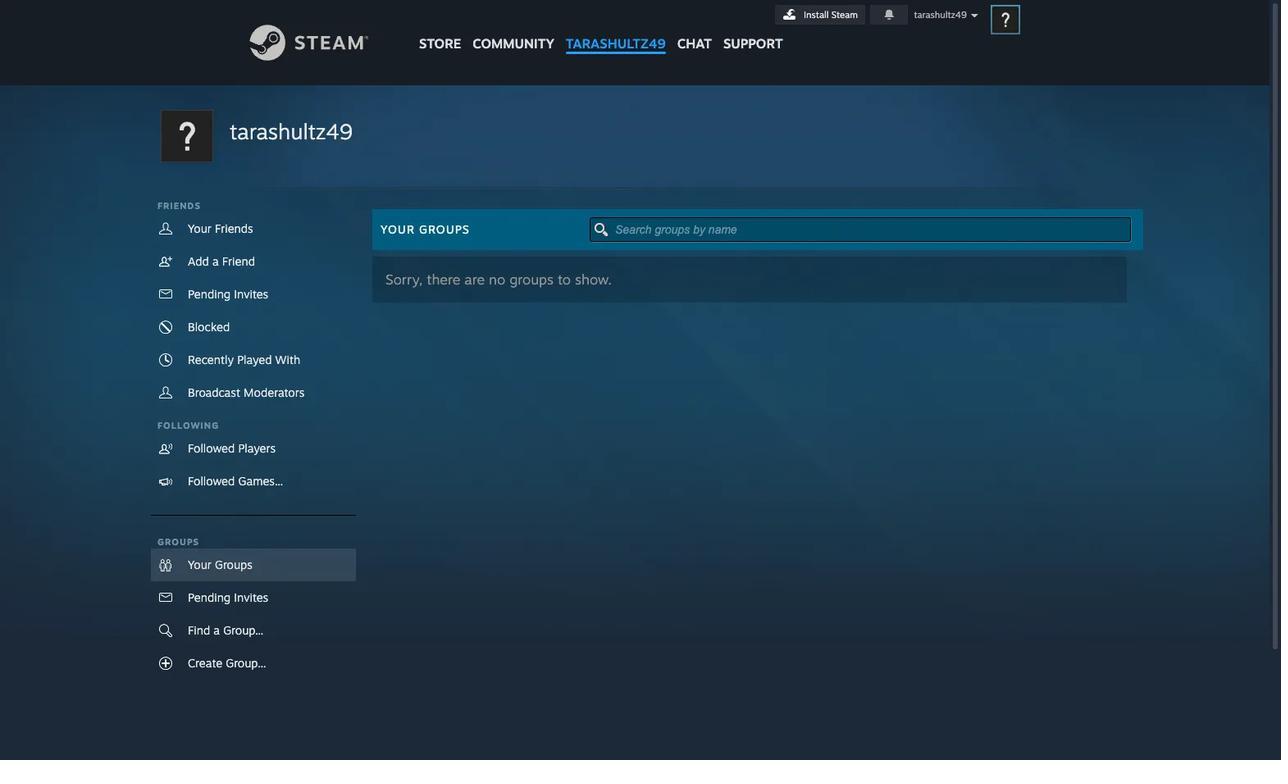 Task type: locate. For each thing, give the bounding box(es) containing it.
played
[[237, 353, 272, 367]]

chat
[[677, 35, 712, 52]]

1 vertical spatial groups
[[157, 536, 199, 548]]

your
[[188, 221, 212, 235], [381, 222, 415, 236], [188, 558, 212, 572]]

sorry,
[[386, 271, 423, 288]]

1 pending invites link from the top
[[151, 278, 356, 311]]

install steam
[[804, 9, 858, 21]]

2 pending invites link from the top
[[151, 582, 356, 614]]

0 vertical spatial groups
[[419, 222, 470, 236]]

pending up find
[[188, 591, 231, 605]]

tarashultz49
[[914, 9, 967, 21], [566, 35, 666, 52], [230, 118, 353, 144]]

a right find
[[214, 623, 220, 637]]

1 vertical spatial invites
[[234, 591, 268, 605]]

2 vertical spatial groups
[[215, 558, 253, 572]]

store link
[[413, 0, 467, 59]]

your groups up there
[[381, 222, 470, 236]]

1 vertical spatial tarashultz49
[[566, 35, 666, 52]]

invites down the your groups link
[[234, 591, 268, 605]]

0 vertical spatial a
[[212, 254, 219, 268]]

0 horizontal spatial tarashultz49 link
[[230, 116, 353, 147]]

sorry, there are no groups to show.
[[386, 271, 612, 288]]

to
[[558, 271, 571, 288]]

invites down the add a friend link
[[234, 287, 268, 301]]

broadcast moderators
[[188, 386, 305, 399]]

0 vertical spatial invites
[[234, 287, 268, 301]]

pending invites link up find a group... in the left bottom of the page
[[151, 582, 356, 614]]

tarashultz49 for the tarashultz49 link to the left
[[230, 118, 353, 144]]

friends
[[157, 200, 201, 212], [215, 221, 253, 235]]

friends up friend
[[215, 221, 253, 235]]

steam
[[832, 9, 858, 21]]

2 followed from the top
[[188, 474, 235, 488]]

2 invites from the top
[[234, 591, 268, 605]]

pending invites up find a group... in the left bottom of the page
[[188, 591, 268, 605]]

create group...
[[188, 656, 266, 670]]

games...
[[238, 474, 283, 488]]

0 vertical spatial your groups
[[381, 222, 470, 236]]

community
[[473, 35, 554, 52]]

0 vertical spatial pending
[[188, 287, 231, 301]]

followed down following on the left bottom of the page
[[188, 441, 235, 455]]

groups up the your groups link
[[157, 536, 199, 548]]

0 vertical spatial pending invites link
[[151, 278, 356, 311]]

group... up create group... link
[[223, 623, 264, 637]]

1 vertical spatial pending invites link
[[151, 582, 356, 614]]

friends up your friends
[[157, 200, 201, 212]]

followed
[[188, 441, 235, 455], [188, 474, 235, 488]]

add a friend link
[[151, 245, 356, 278]]

there
[[427, 271, 460, 288]]

a
[[212, 254, 219, 268], [214, 623, 220, 637]]

your groups
[[381, 222, 470, 236], [188, 558, 253, 572]]

1 horizontal spatial groups
[[215, 558, 253, 572]]

find a group...
[[188, 623, 264, 637]]

1 vertical spatial pending invites
[[188, 591, 268, 605]]

groups
[[510, 271, 554, 288]]

your up find
[[188, 558, 212, 572]]

groups up there
[[419, 222, 470, 236]]

0 horizontal spatial your groups
[[188, 558, 253, 572]]

group...
[[223, 623, 264, 637], [226, 656, 266, 670]]

1 pending invites from the top
[[188, 287, 268, 301]]

1 vertical spatial followed
[[188, 474, 235, 488]]

0 horizontal spatial tarashultz49
[[230, 118, 353, 144]]

groups
[[419, 222, 470, 236], [157, 536, 199, 548], [215, 558, 253, 572]]

1 horizontal spatial tarashultz49
[[566, 35, 666, 52]]

1 horizontal spatial tarashultz49 link
[[560, 0, 672, 59]]

followed games... link
[[151, 465, 356, 498]]

2 vertical spatial tarashultz49
[[230, 118, 353, 144]]

0 vertical spatial followed
[[188, 441, 235, 455]]

0 vertical spatial group...
[[223, 623, 264, 637]]

blocked link
[[151, 311, 356, 344]]

0 vertical spatial friends
[[157, 200, 201, 212]]

1 vertical spatial pending
[[188, 591, 231, 605]]

followed down followed players
[[188, 474, 235, 488]]

1 vertical spatial friends
[[215, 221, 253, 235]]

1 vertical spatial a
[[214, 623, 220, 637]]

tarashultz49 link
[[560, 0, 672, 59], [230, 116, 353, 147]]

2 horizontal spatial tarashultz49
[[914, 9, 967, 21]]

create
[[188, 656, 222, 670]]

pending invites link down friend
[[151, 278, 356, 311]]

followed players link
[[151, 432, 356, 465]]

1 followed from the top
[[188, 441, 235, 455]]

0 vertical spatial pending invites
[[188, 287, 268, 301]]

broadcast
[[188, 386, 240, 399]]

pending invites
[[188, 287, 268, 301], [188, 591, 268, 605]]

a right add
[[212, 254, 219, 268]]

groups up find a group... in the left bottom of the page
[[215, 558, 253, 572]]

0 vertical spatial tarashultz49 link
[[560, 0, 672, 59]]

pending invites link
[[151, 278, 356, 311], [151, 582, 356, 614]]

1 horizontal spatial friends
[[215, 221, 253, 235]]

players
[[238, 441, 276, 455]]

1 horizontal spatial your groups
[[381, 222, 470, 236]]

pending invites down add a friend
[[188, 287, 268, 301]]

find a group... link
[[151, 614, 356, 647]]

1 vertical spatial tarashultz49 link
[[230, 116, 353, 147]]

your friends link
[[151, 212, 356, 245]]

group... down find a group... link
[[226, 656, 266, 670]]

your for the your friends link
[[188, 221, 212, 235]]

invites
[[234, 287, 268, 301], [234, 591, 268, 605]]

your groups up find a group... in the left bottom of the page
[[188, 558, 253, 572]]

pending
[[188, 287, 231, 301], [188, 591, 231, 605]]

followed for followed games...
[[188, 474, 235, 488]]

pending up blocked
[[188, 287, 231, 301]]

your up add
[[188, 221, 212, 235]]



Task type: describe. For each thing, give the bounding box(es) containing it.
create group... link
[[151, 647, 356, 680]]

friend
[[222, 254, 255, 268]]

followed players
[[188, 441, 276, 455]]

support
[[723, 35, 783, 52]]

no
[[489, 271, 505, 288]]

recently played with
[[188, 353, 300, 367]]

community link
[[467, 0, 560, 59]]

tarashultz49 for the right the tarashultz49 link
[[566, 35, 666, 52]]

1 pending from the top
[[188, 287, 231, 301]]

0 horizontal spatial groups
[[157, 536, 199, 548]]

0 horizontal spatial friends
[[157, 200, 201, 212]]

Search groups by name text field
[[590, 217, 1131, 242]]

find
[[188, 623, 210, 637]]

2 horizontal spatial groups
[[419, 222, 470, 236]]

are
[[465, 271, 485, 288]]

a for add
[[212, 254, 219, 268]]

your friends
[[188, 221, 253, 235]]

2 pending invites from the top
[[188, 591, 268, 605]]

broadcast moderators link
[[151, 377, 356, 409]]

store
[[419, 35, 461, 52]]

add a friend
[[188, 254, 255, 268]]

followed for followed players
[[188, 441, 235, 455]]

your for the your groups link
[[188, 558, 212, 572]]

install
[[804, 9, 829, 21]]

2 pending from the top
[[188, 591, 231, 605]]

0 vertical spatial tarashultz49
[[914, 9, 967, 21]]

moderators
[[244, 386, 305, 399]]

blocked
[[188, 320, 230, 334]]

followed games...
[[188, 474, 283, 488]]

with
[[275, 353, 300, 367]]

install steam link
[[775, 5, 865, 25]]

recently
[[188, 353, 234, 367]]

recently played with link
[[151, 344, 356, 377]]

a for find
[[214, 623, 220, 637]]

1 vertical spatial your groups
[[188, 558, 253, 572]]

1 invites from the top
[[234, 287, 268, 301]]

show.
[[575, 271, 612, 288]]

chat link
[[672, 0, 718, 56]]

friends inside the your friends link
[[215, 221, 253, 235]]

your groups link
[[151, 549, 356, 582]]

support link
[[718, 0, 789, 56]]

add
[[188, 254, 209, 268]]

following
[[157, 420, 219, 431]]

your up sorry,
[[381, 222, 415, 236]]

1 vertical spatial group...
[[226, 656, 266, 670]]



Task type: vqa. For each thing, say whether or not it's contained in the screenshot.
the leftmost BUTTON
no



